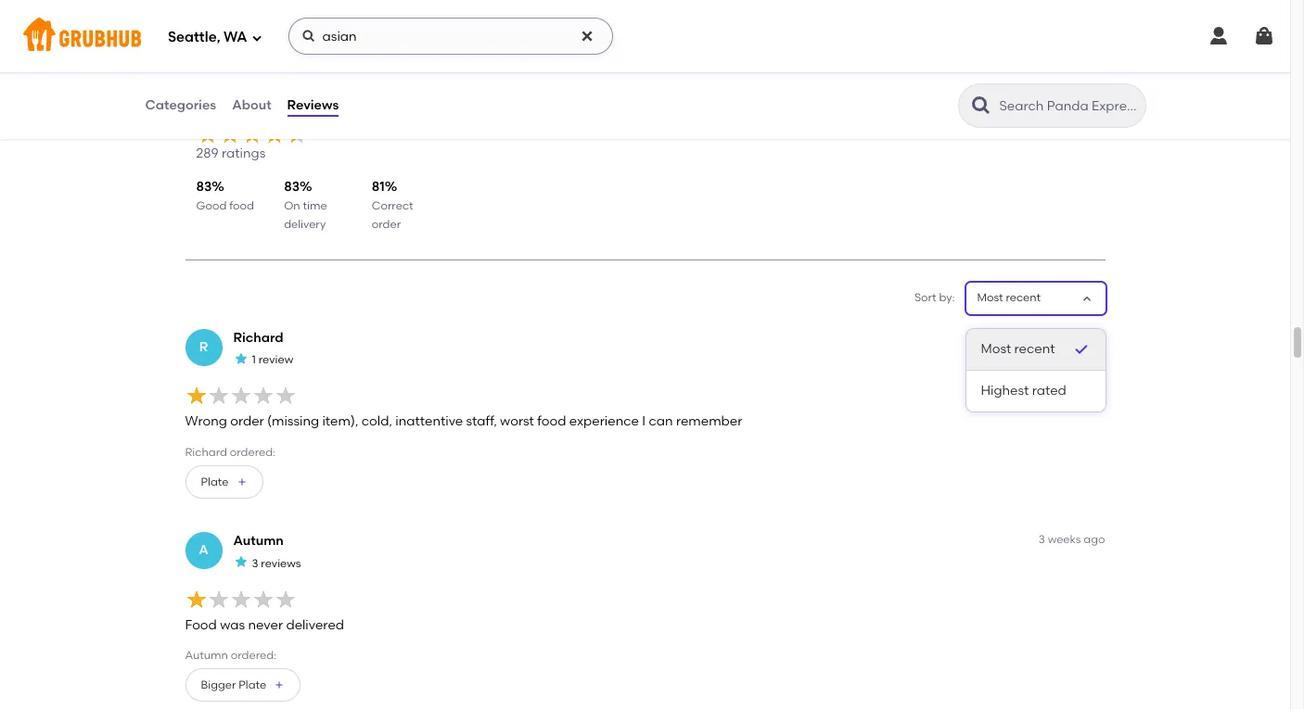 Task type: describe. For each thing, give the bounding box(es) containing it.
sort by:
[[915, 292, 955, 305]]

ratings
[[222, 146, 266, 161]]

Sort by: field
[[977, 291, 1041, 307]]

83 on time delivery
[[284, 179, 327, 231]]

0 vertical spatial most recent
[[977, 292, 1041, 305]]

1 vertical spatial plate
[[239, 679, 266, 692]]

reviews for panda express
[[196, 93, 497, 120]]

2 horizontal spatial svg image
[[1208, 25, 1230, 47]]

highest rated
[[981, 383, 1067, 399]]

sort
[[915, 292, 937, 305]]

1 horizontal spatial svg image
[[1253, 25, 1276, 47]]

most recent option
[[966, 329, 1105, 371]]

main navigation navigation
[[0, 0, 1290, 72]]

289
[[196, 146, 219, 161]]

most inside field
[[977, 292, 1003, 305]]

weeks for food was never delivered
[[1048, 533, 1081, 546]]

most recent inside option
[[981, 341, 1055, 357]]

0 horizontal spatial order
[[230, 414, 264, 430]]

ordered: for order
[[230, 446, 276, 459]]

reviews for reviews
[[287, 97, 339, 113]]

time
[[303, 199, 327, 212]]

remember
[[676, 414, 743, 430]]

r
[[199, 339, 208, 355]]

caret down icon image
[[1079, 291, 1094, 306]]

Search Panda Express search field
[[998, 97, 1140, 115]]

i
[[642, 414, 646, 430]]

reviews for reviews for panda express
[[196, 93, 288, 120]]

Search for food, convenience, alcohol... search field
[[288, 18, 613, 55]]

ago for food was never delivered
[[1084, 533, 1105, 546]]

experience
[[569, 414, 639, 430]]

weeks for wrong order (missing item), cold, inattentive staff, worst food experience i can remember
[[1048, 330, 1081, 343]]

rated
[[1032, 383, 1067, 399]]

express
[[410, 93, 497, 120]]

(missing
[[267, 414, 319, 430]]

plus icon image for (missing
[[236, 477, 247, 488]]

richard ordered:
[[185, 446, 276, 459]]

richard for richard
[[233, 330, 284, 346]]

wa
[[224, 28, 247, 45]]

bigger plate button
[[185, 669, 301, 702]]

staff,
[[466, 414, 497, 430]]

wrong order (missing item), cold, inattentive staff, worst food experience i can remember
[[185, 414, 743, 430]]

about
[[232, 97, 271, 113]]

star icon image for richard
[[233, 352, 248, 367]]

1
[[252, 354, 256, 367]]

food inside 83 good food
[[229, 199, 254, 212]]

ordered: for was
[[231, 649, 277, 662]]

item),
[[322, 414, 358, 430]]

autumn for autumn
[[233, 533, 284, 549]]

categories button
[[144, 72, 217, 139]]

81
[[372, 179, 385, 195]]

correct
[[372, 199, 413, 212]]

1 review
[[252, 354, 293, 367]]

good
[[196, 199, 227, 212]]

search icon image
[[970, 95, 992, 117]]

review
[[259, 354, 293, 367]]

by:
[[939, 292, 955, 305]]

highest
[[981, 383, 1029, 399]]

can
[[649, 414, 673, 430]]

food
[[185, 617, 217, 633]]

ago for wrong order (missing item), cold, inattentive staff, worst food experience i can remember
[[1084, 330, 1105, 343]]



Task type: locate. For each thing, give the bounding box(es) containing it.
plus icon image inside plate button
[[236, 477, 247, 488]]

0 horizontal spatial autumn
[[185, 649, 228, 662]]

most
[[977, 292, 1003, 305], [981, 341, 1011, 357]]

cold,
[[362, 414, 392, 430]]

0 vertical spatial plus icon image
[[236, 477, 247, 488]]

0 horizontal spatial 83
[[196, 179, 212, 195]]

plate right bigger
[[239, 679, 266, 692]]

reviews
[[196, 93, 288, 120], [287, 97, 339, 113]]

most up highest
[[981, 341, 1011, 357]]

0 horizontal spatial food
[[229, 199, 254, 212]]

reviews
[[261, 557, 301, 570]]

most recent up 2
[[977, 292, 1041, 305]]

for
[[294, 93, 325, 120]]

0 horizontal spatial richard
[[185, 446, 227, 459]]

0 vertical spatial ago
[[1084, 330, 1105, 343]]

83 inside 83 good food
[[196, 179, 212, 195]]

1 ago from the top
[[1084, 330, 1105, 343]]

order up richard ordered:
[[230, 414, 264, 430]]

2 weeks ago
[[1039, 330, 1105, 343]]

0 vertical spatial recent
[[1006, 292, 1041, 305]]

order down correct
[[372, 218, 401, 231]]

2 star icon image from the top
[[233, 555, 248, 570]]

recent inside option
[[1015, 341, 1055, 357]]

1 vertical spatial food
[[537, 414, 566, 430]]

3 weeks ago
[[1039, 533, 1105, 546]]

83 for 83 good food
[[196, 179, 212, 195]]

never
[[248, 617, 283, 633]]

plus icon image down richard ordered:
[[236, 477, 247, 488]]

star icon image for autumn
[[233, 555, 248, 570]]

81 correct order
[[372, 179, 413, 231]]

bigger
[[201, 679, 236, 692]]

1 83 from the left
[[196, 179, 212, 195]]

3 for 3 reviews
[[252, 557, 258, 570]]

star icon image left the 1
[[233, 352, 248, 367]]

seattle,
[[168, 28, 220, 45]]

star icon image
[[233, 352, 248, 367], [233, 555, 248, 570]]

recent up highest rated
[[1015, 341, 1055, 357]]

most recent up highest rated
[[981, 341, 1055, 357]]

panda
[[331, 93, 405, 120]]

categories
[[145, 97, 216, 113]]

recent inside field
[[1006, 292, 1041, 305]]

1 horizontal spatial 3
[[1039, 533, 1045, 546]]

inattentive
[[395, 414, 463, 430]]

svg image
[[1208, 25, 1230, 47], [301, 29, 316, 44], [251, 32, 262, 43]]

plate button
[[185, 466, 263, 499]]

bigger plate
[[201, 679, 266, 692]]

2 83 from the left
[[284, 179, 300, 195]]

worst
[[500, 414, 534, 430]]

richard for richard ordered:
[[185, 446, 227, 459]]

recent
[[1006, 292, 1041, 305], [1015, 341, 1055, 357]]

1 horizontal spatial plate
[[239, 679, 266, 692]]

food was never delivered
[[185, 617, 344, 633]]

0 vertical spatial plate
[[201, 475, 229, 488]]

reviews inside button
[[287, 97, 339, 113]]

1 vertical spatial most
[[981, 341, 1011, 357]]

seattle, wa
[[168, 28, 247, 45]]

svg image
[[1253, 25, 1276, 47], [579, 29, 594, 44]]

on
[[284, 199, 300, 212]]

1 vertical spatial ago
[[1084, 533, 1105, 546]]

reviews button
[[286, 72, 340, 139]]

plus icon image inside bigger plate button
[[274, 680, 285, 691]]

autumn for autumn  ordered:
[[185, 649, 228, 662]]

0 horizontal spatial svg image
[[251, 32, 262, 43]]

wrong
[[185, 414, 227, 430]]

autumn
[[233, 533, 284, 549], [185, 649, 228, 662]]

ordered: up plate button at the bottom left of the page
[[230, 446, 276, 459]]

1 vertical spatial recent
[[1015, 341, 1055, 357]]

richard up the 1
[[233, 330, 284, 346]]

0 vertical spatial food
[[229, 199, 254, 212]]

1 vertical spatial star icon image
[[233, 555, 248, 570]]

plus icon image for never
[[274, 680, 285, 691]]

plate
[[201, 475, 229, 488], [239, 679, 266, 692]]

most recent
[[977, 292, 1041, 305], [981, 341, 1055, 357]]

autumn up 3 reviews
[[233, 533, 284, 549]]

1 vertical spatial plus icon image
[[274, 680, 285, 691]]

83
[[196, 179, 212, 195], [284, 179, 300, 195]]

1 vertical spatial weeks
[[1048, 533, 1081, 546]]

delivered
[[286, 617, 344, 633]]

check icon image
[[1072, 340, 1091, 359]]

0 horizontal spatial 3
[[252, 557, 258, 570]]

1 vertical spatial ordered:
[[231, 649, 277, 662]]

83 for 83 on time delivery
[[284, 179, 300, 195]]

0 vertical spatial star icon image
[[233, 352, 248, 367]]

0 vertical spatial weeks
[[1048, 330, 1081, 343]]

83 up good
[[196, 179, 212, 195]]

0 vertical spatial richard
[[233, 330, 284, 346]]

food right good
[[229, 199, 254, 212]]

2 ago from the top
[[1084, 533, 1105, 546]]

83 good food
[[196, 179, 254, 212]]

3 for 3 weeks ago
[[1039, 533, 1045, 546]]

1 horizontal spatial autumn
[[233, 533, 284, 549]]

289 ratings
[[196, 146, 266, 161]]

0 horizontal spatial plus icon image
[[236, 477, 247, 488]]

2
[[1039, 330, 1045, 343]]

3
[[1039, 533, 1045, 546], [252, 557, 258, 570]]

1 vertical spatial richard
[[185, 446, 227, 459]]

1 horizontal spatial plus icon image
[[274, 680, 285, 691]]

star icon image left 3 reviews
[[233, 555, 248, 570]]

delivery
[[284, 218, 326, 231]]

1 star icon image from the top
[[233, 352, 248, 367]]

1 horizontal spatial 83
[[284, 179, 300, 195]]

food
[[229, 199, 254, 212], [537, 414, 566, 430]]

0 vertical spatial ordered:
[[230, 446, 276, 459]]

order inside 81 correct order
[[372, 218, 401, 231]]

1 horizontal spatial order
[[372, 218, 401, 231]]

2 weeks from the top
[[1048, 533, 1081, 546]]

plate down richard ordered:
[[201, 475, 229, 488]]

was
[[220, 617, 245, 633]]

most right 'by:'
[[977, 292, 1003, 305]]

0 horizontal spatial plate
[[201, 475, 229, 488]]

1 horizontal spatial food
[[537, 414, 566, 430]]

about button
[[231, 72, 272, 139]]

83 up on
[[284, 179, 300, 195]]

ordered:
[[230, 446, 276, 459], [231, 649, 277, 662]]

recent up 2
[[1006, 292, 1041, 305]]

83 inside 83 on time delivery
[[284, 179, 300, 195]]

0 vertical spatial order
[[372, 218, 401, 231]]

0 vertical spatial autumn
[[233, 533, 284, 549]]

1 vertical spatial autumn
[[185, 649, 228, 662]]

most inside option
[[981, 341, 1011, 357]]

reviews up ratings
[[196, 93, 288, 120]]

ago
[[1084, 330, 1105, 343], [1084, 533, 1105, 546]]

reviews right about
[[287, 97, 339, 113]]

plus icon image right "bigger plate"
[[274, 680, 285, 691]]

1 horizontal spatial richard
[[233, 330, 284, 346]]

a
[[199, 543, 209, 558]]

1 horizontal spatial svg image
[[301, 29, 316, 44]]

richard
[[233, 330, 284, 346], [185, 446, 227, 459]]

1 weeks from the top
[[1048, 330, 1081, 343]]

1 vertical spatial order
[[230, 414, 264, 430]]

1 vertical spatial most recent
[[981, 341, 1055, 357]]

autumn  ordered:
[[185, 649, 277, 662]]

autumn down the food
[[185, 649, 228, 662]]

richard down the wrong
[[185, 446, 227, 459]]

0 vertical spatial 3
[[1039, 533, 1045, 546]]

plus icon image
[[236, 477, 247, 488], [274, 680, 285, 691]]

ordered: up bigger plate button
[[231, 649, 277, 662]]

0 horizontal spatial svg image
[[579, 29, 594, 44]]

0 vertical spatial most
[[977, 292, 1003, 305]]

order
[[372, 218, 401, 231], [230, 414, 264, 430]]

1 vertical spatial 3
[[252, 557, 258, 570]]

3 reviews
[[252, 557, 301, 570]]

weeks
[[1048, 330, 1081, 343], [1048, 533, 1081, 546]]

food right worst
[[537, 414, 566, 430]]



Task type: vqa. For each thing, say whether or not it's contained in the screenshot.
bottom the 'YOUR'
no



